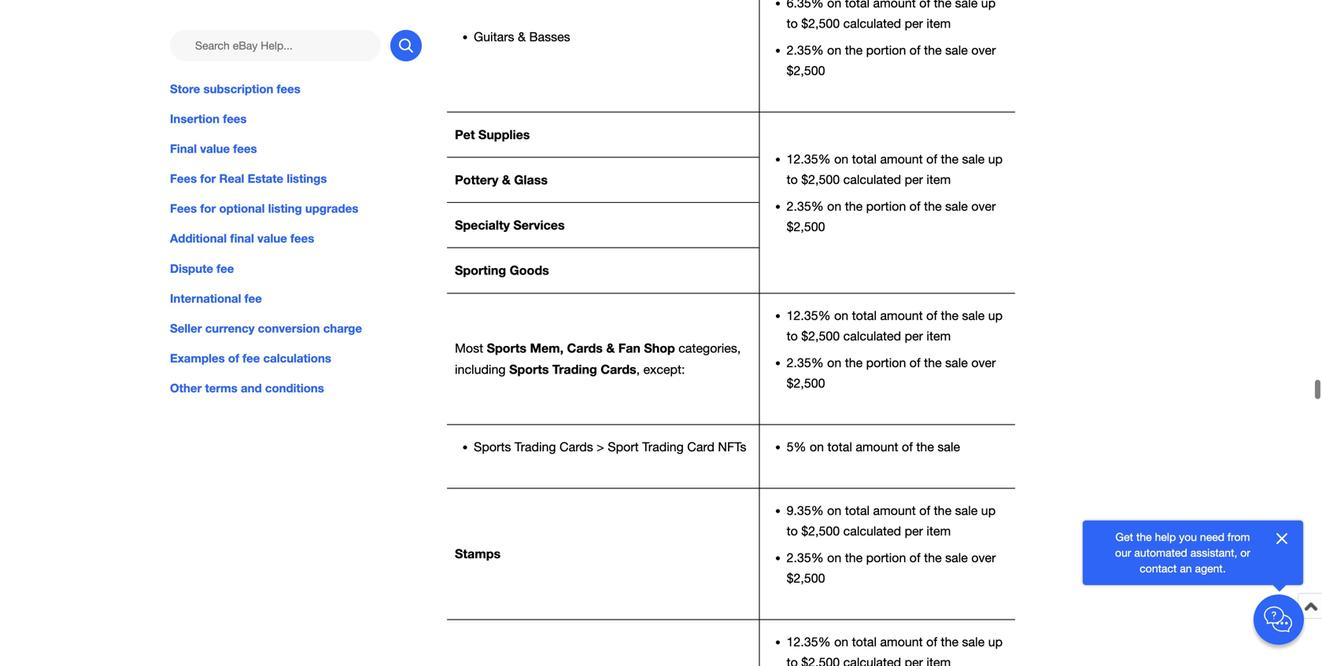 Task type: locate. For each thing, give the bounding box(es) containing it.
on
[[827, 0, 842, 10], [827, 43, 842, 57], [834, 152, 849, 167], [827, 199, 842, 214], [834, 308, 849, 323], [827, 356, 842, 370], [810, 440, 824, 454], [827, 504, 842, 518], [827, 551, 842, 565], [834, 635, 849, 650]]

sports down mem,
[[509, 362, 549, 377]]

2 vertical spatial cards
[[560, 440, 593, 454]]

1 fees from the top
[[170, 172, 197, 186]]

total inside 9.35% on total amount of the sale up to $2,500 calculated per item
[[845, 504, 870, 518]]

card
[[687, 440, 715, 454]]

2 2.35% on the portion of the sale over $2,500 from the top
[[787, 199, 996, 234]]

the inside the 6.35% on total amount of the sale up to $2,500 calculated per item
[[934, 0, 952, 10]]

sale inside 9.35% on total amount of the sale up to $2,500 calculated per item
[[955, 504, 978, 518]]

1 to from the top
[[787, 16, 798, 31]]

up for guitars & basses
[[981, 0, 996, 10]]

over for pet supplies
[[972, 199, 996, 214]]

amount inside the 6.35% on total amount of the sale up to $2,500 calculated per item
[[873, 0, 916, 10]]

2 12.35% on total amount of the sale up to $2,500 calculated per item from the top
[[787, 308, 1003, 343]]

1 for from the top
[[200, 172, 216, 186]]

fees for fees for real estate listings
[[170, 172, 197, 186]]

to inside the 6.35% on total amount of the sale up to $2,500 calculated per item
[[787, 16, 798, 31]]

0 vertical spatial value
[[200, 142, 230, 156]]

per inside the 6.35% on total amount of the sale up to $2,500 calculated per item
[[905, 16, 923, 31]]

4 to from the top
[[787, 524, 798, 539]]

fee for dispute fee
[[217, 262, 234, 276]]

3 portion from the top
[[866, 356, 906, 370]]

sports for sports trading cards , except:
[[509, 362, 549, 377]]

2 vertical spatial &
[[606, 341, 615, 356]]

1 over from the top
[[972, 43, 996, 57]]

0 vertical spatial fee
[[217, 262, 234, 276]]

sporting goods
[[455, 263, 549, 278]]

2 vertical spatial 12.35% on total amount of the sale up to $2,500 calculated per item
[[787, 635, 1003, 667]]

calculated
[[844, 16, 901, 31], [844, 172, 901, 187], [844, 329, 901, 343], [844, 524, 901, 539], [844, 656, 901, 667]]

up
[[981, 0, 996, 10], [988, 152, 1003, 167], [988, 308, 1003, 323], [981, 504, 996, 518], [988, 635, 1003, 650]]

fees
[[277, 82, 301, 96], [223, 112, 247, 126], [233, 142, 257, 156], [290, 232, 314, 246]]

0 vertical spatial 12.35% on total amount of the sale up to $2,500 calculated per item
[[787, 152, 1003, 187]]

insertion
[[170, 112, 220, 126]]

3 2.35% on the portion of the sale over $2,500 from the top
[[787, 356, 996, 391]]

2 vertical spatial 12.35%
[[787, 635, 831, 650]]

amount for most
[[880, 308, 923, 323]]

Search eBay Help... text field
[[170, 30, 381, 61]]

1 item from the top
[[927, 16, 951, 31]]

including
[[455, 362, 506, 377]]

1 2.35% on the portion of the sale over $2,500 from the top
[[787, 43, 996, 78]]

0 vertical spatial fees
[[170, 172, 197, 186]]

item for stamps
[[927, 524, 951, 539]]

item for guitars & basses
[[927, 16, 951, 31]]

6.35%
[[787, 0, 824, 10]]

1 vertical spatial fee
[[245, 291, 262, 306]]

over
[[972, 43, 996, 57], [972, 199, 996, 214], [972, 356, 996, 370], [972, 551, 996, 565]]

4 calculated from the top
[[844, 524, 901, 539]]

value right final
[[257, 232, 287, 246]]

assistant,
[[1191, 547, 1238, 560]]

per
[[905, 16, 923, 31], [905, 172, 923, 187], [905, 329, 923, 343], [905, 524, 923, 539], [905, 656, 923, 667]]

9.35%
[[787, 504, 824, 518]]

value
[[200, 142, 230, 156], [257, 232, 287, 246]]

item inside the 6.35% on total amount of the sale up to $2,500 calculated per item
[[927, 16, 951, 31]]

2.35%
[[787, 43, 824, 57], [787, 199, 824, 214], [787, 356, 824, 370], [787, 551, 824, 565]]

most sports mem, cards & fan shop
[[455, 341, 675, 356]]

0 vertical spatial for
[[200, 172, 216, 186]]

per inside 9.35% on total amount of the sale up to $2,500 calculated per item
[[905, 524, 923, 539]]

per for guitars & basses
[[905, 16, 923, 31]]

& for pottery
[[502, 172, 511, 187]]

2 item from the top
[[927, 172, 951, 187]]

4 per from the top
[[905, 524, 923, 539]]

final value fees
[[170, 142, 257, 156]]

total inside the 6.35% on total amount of the sale up to $2,500 calculated per item
[[845, 0, 870, 10]]

2.35% for stamps
[[787, 551, 824, 565]]

terms
[[205, 381, 238, 396]]

1 calculated from the top
[[844, 16, 901, 31]]

item inside 9.35% on total amount of the sale up to $2,500 calculated per item
[[927, 524, 951, 539]]

of inside the 6.35% on total amount of the sale up to $2,500 calculated per item
[[920, 0, 931, 10]]

fees up additional
[[170, 202, 197, 216]]

fee up international fee
[[217, 262, 234, 276]]

insertion fees link
[[170, 110, 422, 128]]

over for guitars & basses
[[972, 43, 996, 57]]

6.35% on total amount of the sale up to $2,500 calculated per item
[[787, 0, 996, 31]]

sporting
[[455, 263, 506, 278]]

2 for from the top
[[200, 202, 216, 216]]

agent.
[[1195, 562, 1226, 575]]

1 vertical spatial 12.35%
[[787, 308, 831, 323]]

2 fees from the top
[[170, 202, 197, 216]]

$2,500
[[802, 16, 840, 31], [787, 63, 825, 78], [802, 172, 840, 187], [787, 220, 825, 234], [802, 329, 840, 343], [787, 376, 825, 391], [802, 524, 840, 539], [787, 571, 825, 586], [802, 656, 840, 667]]

other terms and conditions link
[[170, 380, 422, 397]]

for up additional
[[200, 202, 216, 216]]

12.35% on total amount of the sale up to $2,500 calculated per item
[[787, 152, 1003, 187], [787, 308, 1003, 343], [787, 635, 1003, 667]]

amount inside 9.35% on total amount of the sale up to $2,500 calculated per item
[[873, 504, 916, 518]]

1 vertical spatial value
[[257, 232, 287, 246]]

fan
[[618, 341, 641, 356]]

fee up "and"
[[243, 351, 260, 366]]

portion
[[866, 43, 906, 57], [866, 199, 906, 214], [866, 356, 906, 370], [866, 551, 906, 565]]

cards up sports trading cards , except:
[[567, 341, 603, 356]]

0 vertical spatial &
[[518, 30, 526, 44]]

total for guitars & basses
[[845, 0, 870, 10]]

4 2.35% from the top
[[787, 551, 824, 565]]

1 vertical spatial cards
[[601, 362, 636, 377]]

1 vertical spatial sports
[[509, 362, 549, 377]]

guitars
[[474, 30, 514, 44]]

seller currency conversion charge
[[170, 321, 362, 336]]

1 vertical spatial &
[[502, 172, 511, 187]]

services
[[513, 218, 565, 233]]

get the help you need from our automated assistant, or contact an agent.
[[1115, 531, 1251, 575]]

& left fan
[[606, 341, 615, 356]]

the
[[934, 0, 952, 10], [845, 43, 863, 57], [924, 43, 942, 57], [941, 152, 959, 167], [845, 199, 863, 214], [924, 199, 942, 214], [941, 308, 959, 323], [845, 356, 863, 370], [924, 356, 942, 370], [917, 440, 934, 454], [934, 504, 952, 518], [1137, 531, 1152, 544], [845, 551, 863, 565], [924, 551, 942, 565], [941, 635, 959, 650]]

2.35% for pet supplies
[[787, 199, 824, 214]]

2 horizontal spatial &
[[606, 341, 615, 356]]

item
[[927, 16, 951, 31], [927, 172, 951, 187], [927, 329, 951, 343], [927, 524, 951, 539], [927, 656, 951, 667]]

1 per from the top
[[905, 16, 923, 31]]

calculated inside 9.35% on total amount of the sale up to $2,500 calculated per item
[[844, 524, 901, 539]]

dispute fee
[[170, 262, 234, 276]]

5% on total amount of the sale
[[787, 440, 960, 454]]

trading down most sports mem, cards & fan shop
[[552, 362, 597, 377]]

fees down final
[[170, 172, 197, 186]]

fee for international fee
[[245, 291, 262, 306]]

the inside get the help you need from our automated assistant, or contact an agent.
[[1137, 531, 1152, 544]]

help
[[1155, 531, 1176, 544]]

calculated for pet supplies
[[844, 172, 901, 187]]

2 to from the top
[[787, 172, 798, 187]]

sports down the including
[[474, 440, 511, 454]]

and
[[241, 381, 262, 396]]

on inside 9.35% on total amount of the sale up to $2,500 calculated per item
[[827, 504, 842, 518]]

1 vertical spatial fees
[[170, 202, 197, 216]]

& left glass
[[502, 172, 511, 187]]

final
[[170, 142, 197, 156]]

pet
[[455, 127, 475, 142]]

cards down fan
[[601, 362, 636, 377]]

2 portion from the top
[[866, 199, 906, 214]]

specialty services
[[455, 218, 565, 233]]

2 over from the top
[[972, 199, 996, 214]]

2.35% on the portion of the sale over $2,500
[[787, 43, 996, 78], [787, 199, 996, 234], [787, 356, 996, 391], [787, 551, 996, 586]]

of
[[920, 0, 931, 10], [910, 43, 921, 57], [927, 152, 938, 167], [910, 199, 921, 214], [927, 308, 938, 323], [228, 351, 239, 366], [910, 356, 921, 370], [902, 440, 913, 454], [920, 504, 931, 518], [910, 551, 921, 565], [927, 635, 938, 650]]

for for optional
[[200, 202, 216, 216]]

cards left >
[[560, 440, 593, 454]]

fees for optional listing upgrades link
[[170, 200, 422, 217]]

calculated for guitars & basses
[[844, 16, 901, 31]]

1 vertical spatial for
[[200, 202, 216, 216]]

sport
[[608, 440, 639, 454]]

4 2.35% on the portion of the sale over $2,500 from the top
[[787, 551, 996, 586]]

value down 'insertion fees'
[[200, 142, 230, 156]]

0 horizontal spatial &
[[502, 172, 511, 187]]

sale inside the 6.35% on total amount of the sale up to $2,500 calculated per item
[[955, 0, 978, 10]]

goods
[[510, 263, 549, 278]]

seller currency conversion charge link
[[170, 320, 422, 337]]

3 calculated from the top
[[844, 329, 901, 343]]

store subscription fees
[[170, 82, 301, 96]]

calculated inside the 6.35% on total amount of the sale up to $2,500 calculated per item
[[844, 16, 901, 31]]

4 item from the top
[[927, 524, 951, 539]]

& right guitars
[[518, 30, 526, 44]]

1 12.35% on total amount of the sale up to $2,500 calculated per item from the top
[[787, 152, 1003, 187]]

5%
[[787, 440, 806, 454]]

glass
[[514, 172, 548, 187]]

insertion fees
[[170, 112, 247, 126]]

2 per from the top
[[905, 172, 923, 187]]

1 horizontal spatial &
[[518, 30, 526, 44]]

0 vertical spatial 12.35%
[[787, 152, 831, 167]]

calculations
[[263, 351, 331, 366]]

most
[[455, 341, 483, 356]]

&
[[518, 30, 526, 44], [502, 172, 511, 187], [606, 341, 615, 356]]

portion for pet supplies
[[866, 199, 906, 214]]

fees down store subscription fees
[[223, 112, 247, 126]]

listing
[[268, 202, 302, 216]]

up inside 9.35% on total amount of the sale up to $2,500 calculated per item
[[981, 504, 996, 518]]

4 over from the top
[[972, 551, 996, 565]]

total
[[845, 0, 870, 10], [852, 152, 877, 167], [852, 308, 877, 323], [828, 440, 852, 454], [845, 504, 870, 518], [852, 635, 877, 650]]

trading for sports trading cards > sport trading card nfts
[[515, 440, 556, 454]]

need
[[1200, 531, 1225, 544]]

cards
[[567, 341, 603, 356], [601, 362, 636, 377], [560, 440, 593, 454]]

4 portion from the top
[[866, 551, 906, 565]]

1 12.35% from the top
[[787, 152, 831, 167]]

get the help you need from our automated assistant, or contact an agent. tooltip
[[1108, 530, 1258, 577]]

sports up the including
[[487, 341, 527, 356]]

for left real
[[200, 172, 216, 186]]

trading
[[552, 362, 597, 377], [515, 440, 556, 454], [642, 440, 684, 454]]

0 horizontal spatial value
[[200, 142, 230, 156]]

except:
[[643, 362, 685, 377]]

fee
[[217, 262, 234, 276], [245, 291, 262, 306], [243, 351, 260, 366]]

3 to from the top
[[787, 329, 798, 343]]

other
[[170, 381, 202, 396]]

1 portion from the top
[[866, 43, 906, 57]]

9.35% on total amount of the sale up to $2,500 calculated per item
[[787, 504, 996, 539]]

other terms and conditions
[[170, 381, 324, 396]]

3 2.35% from the top
[[787, 356, 824, 370]]

trading left >
[[515, 440, 556, 454]]

2 vertical spatial sports
[[474, 440, 511, 454]]

12.35% for pet supplies
[[787, 152, 831, 167]]

to inside 9.35% on total amount of the sale up to $2,500 calculated per item
[[787, 524, 798, 539]]

0 vertical spatial sports
[[487, 341, 527, 356]]

2 2.35% from the top
[[787, 199, 824, 214]]

listings
[[287, 172, 327, 186]]

0 vertical spatial cards
[[567, 341, 603, 356]]

fee up seller currency conversion charge
[[245, 291, 262, 306]]

international fee
[[170, 291, 262, 306]]

1 2.35% from the top
[[787, 43, 824, 57]]

fees
[[170, 172, 197, 186], [170, 202, 197, 216]]

to
[[787, 16, 798, 31], [787, 172, 798, 187], [787, 329, 798, 343], [787, 524, 798, 539], [787, 656, 798, 667]]

2 12.35% from the top
[[787, 308, 831, 323]]

over for stamps
[[972, 551, 996, 565]]

2 calculated from the top
[[844, 172, 901, 187]]

1 horizontal spatial value
[[257, 232, 287, 246]]

1 vertical spatial 12.35% on total amount of the sale up to $2,500 calculated per item
[[787, 308, 1003, 343]]

up inside the 6.35% on total amount of the sale up to $2,500 calculated per item
[[981, 0, 996, 10]]

total for stamps
[[845, 504, 870, 518]]

& for guitars
[[518, 30, 526, 44]]



Task type: vqa. For each thing, say whether or not it's contained in the screenshot.
middle price
no



Task type: describe. For each thing, give the bounding box(es) containing it.
>
[[597, 440, 604, 454]]

up for stamps
[[981, 504, 996, 518]]

our
[[1115, 547, 1132, 560]]

amount for stamps
[[873, 504, 916, 518]]

value inside additional final value fees link
[[257, 232, 287, 246]]

pottery & glass
[[455, 172, 548, 187]]

fees for optional listing upgrades
[[170, 202, 358, 216]]

basses
[[529, 30, 570, 44]]

2.35% for guitars & basses
[[787, 43, 824, 57]]

you
[[1179, 531, 1197, 544]]

fees for real estate listings
[[170, 172, 327, 186]]

examples
[[170, 351, 225, 366]]

total for most
[[852, 308, 877, 323]]

5 item from the top
[[927, 656, 951, 667]]

cards for sports trading cards , except:
[[601, 362, 636, 377]]

2.35% on the portion of the sale over $2,500 for pet supplies
[[787, 199, 996, 234]]

dispute fee link
[[170, 260, 422, 277]]

calculated for stamps
[[844, 524, 901, 539]]

additional final value fees
[[170, 232, 314, 246]]

upgrades
[[305, 202, 358, 216]]

for for real
[[200, 172, 216, 186]]

guitars & basses
[[474, 30, 570, 44]]

3 over from the top
[[972, 356, 996, 370]]

contact
[[1140, 562, 1177, 575]]

nfts
[[718, 440, 747, 454]]

fees down the fees for optional listing upgrades link
[[290, 232, 314, 246]]

portion for guitars & basses
[[866, 43, 906, 57]]

pet supplies
[[455, 127, 530, 142]]

value inside final value fees link
[[200, 142, 230, 156]]

categories, including
[[455, 341, 741, 377]]

fees up insertion fees link
[[277, 82, 301, 96]]

trading for sports trading cards , except:
[[552, 362, 597, 377]]

sports trading cards > sport trading card nfts
[[474, 440, 747, 454]]

12.35% on total amount of the sale up to $2,500 calculated per item for most
[[787, 308, 1003, 343]]

optional
[[219, 202, 265, 216]]

or
[[1241, 547, 1251, 560]]

5 per from the top
[[905, 656, 923, 667]]

additional final value fees link
[[170, 230, 422, 247]]

cards for sports trading cards > sport trading card nfts
[[560, 440, 593, 454]]

3 12.35% on total amount of the sale up to $2,500 calculated per item from the top
[[787, 635, 1003, 667]]

real
[[219, 172, 244, 186]]

$2,500 inside 9.35% on total amount of the sale up to $2,500 calculated per item
[[802, 524, 840, 539]]

automated
[[1135, 547, 1188, 560]]

charge
[[323, 321, 362, 336]]

12.35% on total amount of the sale up to $2,500 calculated per item for pet supplies
[[787, 152, 1003, 187]]

categories,
[[679, 341, 741, 356]]

3 12.35% from the top
[[787, 635, 831, 650]]

specialty
[[455, 218, 510, 233]]

final
[[230, 232, 254, 246]]

to for guitars & basses
[[787, 16, 798, 31]]

12.35% for most
[[787, 308, 831, 323]]

to for pet supplies
[[787, 172, 798, 187]]

international fee link
[[170, 290, 422, 307]]

to for stamps
[[787, 524, 798, 539]]

,
[[636, 362, 640, 377]]

store subscription fees link
[[170, 80, 422, 98]]

trading left card
[[642, 440, 684, 454]]

item for pet supplies
[[927, 172, 951, 187]]

2 vertical spatial fee
[[243, 351, 260, 366]]

amount for pet supplies
[[880, 152, 923, 167]]

from
[[1228, 531, 1250, 544]]

5 to from the top
[[787, 656, 798, 667]]

an
[[1180, 562, 1192, 575]]

3 item from the top
[[927, 329, 951, 343]]

$2,500 inside the 6.35% on total amount of the sale up to $2,500 calculated per item
[[802, 16, 840, 31]]

sports for sports trading cards > sport trading card nfts
[[474, 440, 511, 454]]

up for pet supplies
[[988, 152, 1003, 167]]

examples of fee calculations
[[170, 351, 331, 366]]

sports trading cards , except:
[[509, 362, 685, 377]]

pottery
[[455, 172, 499, 187]]

per for stamps
[[905, 524, 923, 539]]

dispute
[[170, 262, 213, 276]]

international
[[170, 291, 241, 306]]

mem,
[[530, 341, 564, 356]]

total for pet supplies
[[852, 152, 877, 167]]

shop
[[644, 341, 675, 356]]

fees for fees for optional listing upgrades
[[170, 202, 197, 216]]

amount for guitars & basses
[[873, 0, 916, 10]]

portion for stamps
[[866, 551, 906, 565]]

currency
[[205, 321, 255, 336]]

the inside 9.35% on total amount of the sale up to $2,500 calculated per item
[[934, 504, 952, 518]]

estate
[[248, 172, 283, 186]]

get
[[1116, 531, 1134, 544]]

fees for real estate listings link
[[170, 170, 422, 187]]

additional
[[170, 232, 227, 246]]

conversion
[[258, 321, 320, 336]]

5 calculated from the top
[[844, 656, 901, 667]]

of inside 9.35% on total amount of the sale up to $2,500 calculated per item
[[920, 504, 931, 518]]

final value fees link
[[170, 140, 422, 158]]

stamps
[[455, 547, 501, 562]]

subscription
[[203, 82, 273, 96]]

conditions
[[265, 381, 324, 396]]

on inside the 6.35% on total amount of the sale up to $2,500 calculated per item
[[827, 0, 842, 10]]

2.35% on the portion of the sale over $2,500 for stamps
[[787, 551, 996, 586]]

examples of fee calculations link
[[170, 350, 422, 367]]

seller
[[170, 321, 202, 336]]

3 per from the top
[[905, 329, 923, 343]]

fees up fees for real estate listings
[[233, 142, 257, 156]]

store
[[170, 82, 200, 96]]

2.35% on the portion of the sale over $2,500 for guitars & basses
[[787, 43, 996, 78]]

per for pet supplies
[[905, 172, 923, 187]]

supplies
[[479, 127, 530, 142]]



